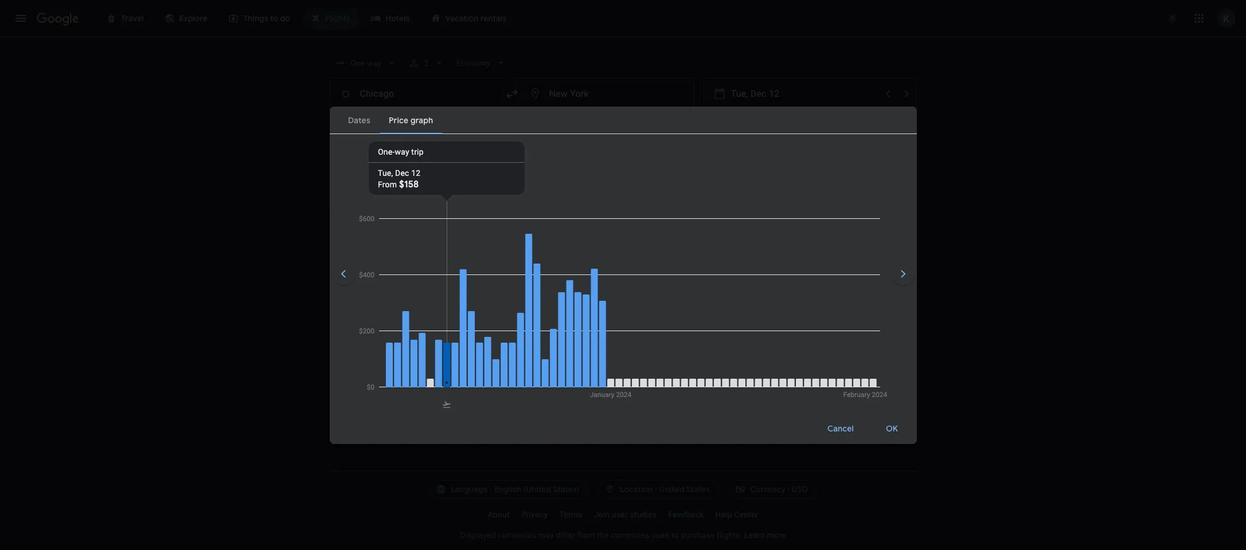 Task type: describe. For each thing, give the bounding box(es) containing it.
min for 2 hr 33 min
[[584, 289, 599, 300]]

english (united states)
[[495, 485, 580, 495]]

leaves o'hare international airport at 9:35 pm on tuesday, december 12 and arrives at newark liberty international airport at 12:44 am on wednesday, december 13. element
[[383, 374, 470, 386]]

1 currencies from the left
[[498, 531, 537, 541]]

privacy link
[[516, 506, 554, 524]]

9:35 pm
[[383, 375, 416, 386]]

optional
[[504, 217, 531, 226]]

Arrival time: 5:55 PM. text field
[[425, 289, 459, 300]]

7:55 pm
[[383, 332, 416, 343]]

hr for 33
[[561, 289, 569, 300]]

hr for 26
[[561, 332, 569, 343]]

include
[[352, 217, 375, 226]]

filters
[[363, 119, 385, 129]]

5:55 pm
[[425, 289, 459, 300]]

12:44 am
[[426, 375, 464, 386]]

passengers.
[[463, 217, 502, 226]]

ewr for 9
[[572, 388, 587, 397]]

united left states
[[660, 485, 685, 495]]

26
[[572, 332, 582, 343]]

Departure text field
[[731, 79, 878, 110]]

none search field containing all filters (4)
[[330, 53, 1008, 152]]

swap origin and destination. image
[[505, 87, 519, 101]]

sort by:
[[869, 216, 899, 226]]

stop
[[424, 119, 440, 129]]

2 inside the 167 kg co 2
[[751, 335, 755, 345]]

apply.
[[620, 217, 638, 226]]

(4)
[[387, 119, 398, 129]]

states
[[687, 485, 710, 495]]

nonstop for 2 hr 26 min
[[628, 332, 664, 343]]

and
[[561, 217, 573, 226]]

0 horizontal spatial may
[[539, 531, 554, 541]]

ok
[[887, 424, 899, 434]]

2 hr 26 min ord – ewr
[[554, 332, 599, 353]]

connecting airports
[[911, 119, 988, 129]]

from
[[578, 531, 596, 541]]

user
[[612, 511, 628, 520]]

hr for 9
[[561, 375, 569, 386]]

1 inside the 9:35 pm – 12:44 am + 1
[[467, 374, 470, 382]]

all filters (4) button
[[330, 115, 407, 133]]

+ inside the 9:35 pm – 12:44 am + 1
[[464, 374, 467, 382]]

2 hr 9 min ord – ewr
[[554, 375, 594, 397]]

ord for 2 hr 33 min
[[554, 302, 568, 310]]

ord for 2 hr 26 min
[[554, 345, 568, 353]]

learn more link
[[745, 531, 787, 541]]

find the best price region
[[330, 161, 917, 191]]

connecting airports button
[[904, 115, 1008, 133]]

total duration 2 hr 9 min. element
[[554, 375, 628, 388]]

leaves o'hare international airport at 7:55 pm on tuesday, december 12 and arrives at newark liberty international airport at 11:21 pm on tuesday, december 12. element
[[383, 332, 460, 343]]

airports
[[958, 119, 988, 129]]

purchase
[[681, 531, 715, 541]]

location
[[620, 485, 653, 495]]

scroll forward image
[[890, 260, 917, 288]]

english
[[495, 485, 522, 495]]

2 fees from the left
[[588, 217, 602, 226]]

tue, dec 12 from $158
[[378, 168, 421, 190]]

all for all flights
[[330, 200, 343, 214]]

united states
[[660, 485, 710, 495]]

passenger assistance button
[[640, 217, 711, 226]]

– inside 7:55 pm – 11:21 pm united
[[418, 332, 424, 343]]

about link
[[482, 506, 516, 524]]

Arrival time: 12:44 AM on  Wednesday, December 13. text field
[[426, 374, 470, 386]]

nonstop flight. element for 2 hr 9 min
[[628, 375, 664, 388]]

0 horizontal spatial +
[[425, 217, 429, 226]]

used
[[652, 531, 670, 541]]

terms
[[560, 511, 583, 520]]

(united
[[524, 485, 552, 495]]

track prices
[[349, 163, 396, 173]]

2 inside popup button
[[425, 59, 429, 68]]

charges
[[533, 217, 559, 226]]

– inside the 9:35 pm – 12:44 am + 1
[[418, 375, 424, 386]]

language
[[451, 485, 488, 495]]

all filters (4)
[[351, 119, 398, 129]]

connecting
[[911, 119, 956, 129]]

help center link
[[710, 506, 765, 524]]

165
[[709, 375, 723, 386]]

scroll backward image
[[330, 260, 357, 288]]

bag
[[575, 217, 587, 226]]

2 currencies from the left
[[611, 531, 650, 541]]

– for 2 hr 9 min
[[568, 388, 572, 397]]

taxes
[[405, 217, 423, 226]]

help center
[[716, 511, 759, 520]]

total duration 2 hr 26 min. element
[[554, 332, 628, 345]]

prices
[[330, 217, 350, 226]]

may inside all flights main content
[[604, 217, 618, 226]]

sort by: button
[[865, 211, 917, 231]]

9
[[572, 375, 577, 386]]

privacy
[[521, 511, 548, 520]]

2 hr 33 min ord – ewr
[[554, 289, 599, 310]]

all for all filters (4)
[[351, 119, 361, 129]]

1 ewr from the top
[[572, 259, 587, 267]]

states)
[[553, 485, 580, 495]]

total duration 2 hr 33 min. element
[[554, 289, 628, 302]]

prices
[[372, 163, 396, 173]]

2 button
[[404, 53, 450, 73]]

learn
[[745, 531, 765, 541]]

terms link
[[554, 506, 589, 524]]

1 fees from the left
[[430, 217, 444, 226]]

bag fees button
[[575, 217, 602, 226]]

united inside 5:55 pm united
[[383, 302, 404, 310]]

join
[[594, 511, 610, 520]]

10:30 am
[[425, 246, 464, 257]]

– for 2 hr 26 min
[[568, 345, 572, 353]]

way
[[395, 147, 410, 156]]

nonstop flight. element for 2 hr 26 min
[[628, 332, 664, 345]]

all flights main content
[[330, 161, 917, 418]]

33
[[572, 289, 582, 300]]



Task type: vqa. For each thing, say whether or not it's contained in the screenshot.


Task type: locate. For each thing, give the bounding box(es) containing it.
– down 26
[[568, 345, 572, 353]]

hr left 9
[[561, 375, 569, 386]]

11:21 pm
[[426, 332, 460, 343]]

$158 up cancel
[[851, 380, 871, 391]]

feedback link
[[663, 506, 710, 524]]

displayed
[[460, 531, 496, 541]]

2 vertical spatial hr
[[561, 375, 569, 386]]

united
[[383, 302, 404, 310], [383, 345, 404, 353], [383, 388, 404, 397], [660, 485, 685, 495]]

1 vertical spatial ord
[[554, 345, 568, 353]]

fees right bag
[[588, 217, 602, 226]]

kg right the 165
[[725, 375, 735, 386]]

learn more about tracked prices image
[[398, 163, 409, 173]]

hr inside '2 hr 33 min ord – ewr'
[[561, 289, 569, 300]]

all flights
[[330, 200, 379, 214]]

– down 9
[[568, 388, 572, 397]]

help
[[716, 511, 733, 520]]

track
[[349, 163, 370, 173]]

2 inside '2 hr 33 min ord – ewr'
[[554, 289, 559, 300]]

2
[[425, 59, 429, 68], [457, 217, 461, 226], [554, 289, 559, 300], [554, 332, 559, 343], [751, 335, 755, 345], [554, 375, 559, 386], [751, 378, 755, 388]]

3 ewr from the top
[[572, 345, 587, 353]]

dec right tue,
[[395, 168, 409, 178]]

$158
[[399, 179, 419, 190], [851, 337, 871, 348], [851, 380, 871, 391]]

ewr for 26
[[572, 345, 587, 353]]

1 inside popup button
[[418, 119, 422, 129]]

158 US dollars text field
[[851, 380, 871, 391]]

1 ord from the top
[[554, 302, 568, 310]]

ord inside 2 hr 26 min ord – ewr
[[554, 345, 568, 353]]

fees
[[430, 217, 444, 226], [588, 217, 602, 226]]

united inside 7:55 pm – 11:21 pm united
[[383, 345, 404, 353]]

2 ord from the top
[[554, 345, 568, 353]]

– for 2 hr 33 min
[[568, 302, 572, 310]]

ewr
[[572, 259, 587, 267], [572, 302, 587, 310], [572, 345, 587, 353], [572, 388, 587, 397]]

nonstop
[[628, 332, 664, 343], [628, 375, 664, 386]]

0 vertical spatial +
[[425, 217, 429, 226]]

ord down total duration 2 hr 9 min. element
[[554, 388, 568, 397]]

167 kg co 2
[[709, 332, 755, 345]]

co up emissions
[[737, 375, 751, 386]]

trip
[[412, 147, 424, 156]]

10%
[[711, 389, 725, 397]]

1 vertical spatial co
[[737, 375, 751, 386]]

1 horizontal spatial +
[[464, 374, 467, 382]]

165 kg co 2 -10% emissions
[[709, 375, 759, 397]]

required
[[377, 217, 403, 226]]

12
[[433, 163, 441, 173], [412, 168, 421, 178]]

sort
[[869, 216, 885, 226]]

passenger
[[640, 217, 674, 226]]

ewr up 33
[[572, 259, 587, 267]]

the
[[598, 531, 609, 541]]

feedback
[[669, 511, 704, 520]]

cancel
[[828, 424, 855, 434]]

1 right 12:44 am
[[467, 374, 470, 382]]

2 ewr from the top
[[572, 302, 587, 310]]

1
[[418, 119, 422, 129], [467, 374, 470, 382]]

1 hr from the top
[[561, 289, 569, 300]]

0 vertical spatial ord
[[554, 302, 568, 310]]

2 vertical spatial $158
[[851, 380, 871, 391]]

differ
[[556, 531, 576, 541]]

2 inside 165 kg co 2 -10% emissions
[[751, 378, 755, 388]]

may
[[604, 217, 618, 226], [539, 531, 554, 541]]

1 nonstop from the top
[[628, 332, 664, 343]]

12 inside tue, dec 12 from $158
[[412, 168, 421, 178]]

nonstop for 2 hr 9 min
[[628, 375, 664, 386]]

studies
[[630, 511, 657, 520]]

1 horizontal spatial dec
[[416, 163, 431, 173]]

min inside 2 hr 9 min ord – ewr
[[579, 375, 594, 386]]

Arrival time: 11:21 PM. text field
[[426, 332, 460, 343]]

1 horizontal spatial 12
[[433, 163, 441, 173]]

ewr inside '2 hr 33 min ord – ewr'
[[572, 302, 587, 310]]

dec 12
[[416, 163, 441, 173]]

0 horizontal spatial 1
[[418, 119, 422, 129]]

may left apply.
[[604, 217, 618, 226]]

1 vertical spatial nonstop
[[628, 375, 664, 386]]

ord inside '2 hr 33 min ord – ewr'
[[554, 302, 568, 310]]

ewr down 9
[[572, 388, 587, 397]]

2 inside 2 hr 9 min ord – ewr
[[554, 375, 559, 386]]

hr
[[561, 289, 569, 300], [561, 332, 569, 343], [561, 375, 569, 386]]

3 ord from the top
[[554, 388, 568, 397]]

all left filters
[[351, 119, 361, 129]]

center
[[735, 511, 759, 520]]

0 vertical spatial all
[[351, 119, 361, 129]]

co for 165
[[737, 375, 751, 386]]

currencies down join user studies link
[[611, 531, 650, 541]]

min right 26
[[584, 332, 599, 343]]

hr left 33
[[561, 289, 569, 300]]

fewer
[[452, 119, 475, 129]]

hr inside 2 hr 26 min ord – ewr
[[561, 332, 569, 343]]

2 inside 2 hr 26 min ord – ewr
[[554, 332, 559, 343]]

join user studies
[[594, 511, 657, 520]]

2 nonstop from the top
[[628, 375, 664, 386]]

united down the 9:35 pm
[[383, 388, 404, 397]]

167
[[709, 332, 722, 343]]

ord for 2 hr 9 min
[[554, 388, 568, 397]]

ewr inside 2 hr 9 min ord – ewr
[[572, 388, 587, 397]]

one-way trip
[[378, 147, 424, 156]]

all inside main content
[[330, 200, 343, 214]]

$158 down learn more about tracked prices icon
[[399, 179, 419, 190]]

kg inside 165 kg co 2 -10% emissions
[[725, 375, 735, 386]]

1 left stop
[[418, 119, 422, 129]]

all up prices
[[330, 200, 343, 214]]

tue,
[[378, 168, 393, 178]]

min right 33
[[584, 289, 599, 300]]

1 vertical spatial kg
[[725, 375, 735, 386]]

4 ewr from the top
[[572, 388, 587, 397]]

co inside the 167 kg co 2
[[737, 332, 751, 343]]

12 inside find the best price region
[[433, 163, 441, 173]]

co right 167
[[737, 332, 751, 343]]

1 horizontal spatial currencies
[[611, 531, 650, 541]]

kg for 167
[[724, 332, 735, 343]]

– inside 2 hr 9 min ord – ewr
[[568, 388, 572, 397]]

3 hr from the top
[[561, 375, 569, 386]]

1 horizontal spatial may
[[604, 217, 618, 226]]

co for 167
[[737, 332, 751, 343]]

ewr down 26
[[572, 345, 587, 353]]

ewr inside 2 hr 26 min ord – ewr
[[572, 345, 587, 353]]

more
[[768, 531, 787, 541]]

ewr for 33
[[572, 302, 587, 310]]

1 vertical spatial 1
[[467, 374, 470, 382]]

– inside '2 hr 33 min ord – ewr'
[[568, 302, 572, 310]]

0 vertical spatial kg
[[724, 332, 735, 343]]

-
[[709, 389, 711, 397]]

dec inside find the best price region
[[416, 163, 431, 173]]

0 horizontal spatial 12
[[412, 168, 421, 178]]

7:55 pm – 11:21 pm united
[[383, 332, 460, 353]]

1 vertical spatial $158
[[851, 337, 871, 348]]

Departure time: 9:35 PM. text field
[[383, 375, 416, 386]]

ewr down 33
[[572, 302, 587, 310]]

0 vertical spatial may
[[604, 217, 618, 226]]

nonstop flight. element
[[628, 332, 664, 345], [628, 375, 664, 388]]

0 horizontal spatial currencies
[[498, 531, 537, 541]]

currencies
[[498, 531, 537, 541], [611, 531, 650, 541]]

1 stop or fewer button
[[411, 115, 494, 133]]

5:55 pm united
[[383, 289, 459, 310]]

min for 2 hr 26 min
[[584, 332, 599, 343]]

flights.
[[717, 531, 743, 541]]

0 vertical spatial 1
[[418, 119, 422, 129]]

usd
[[793, 485, 809, 495]]

hr left 26
[[561, 332, 569, 343]]

0 vertical spatial nonstop flight. element
[[628, 332, 664, 345]]

$158 up 158 us dollars text box
[[851, 337, 871, 348]]

0 vertical spatial nonstop
[[628, 332, 664, 343]]

all inside button
[[351, 119, 361, 129]]

prices include required taxes + fees for 2 passengers. optional charges and bag fees may apply. passenger assistance
[[330, 217, 711, 226]]

2 vertical spatial ord
[[554, 388, 568, 397]]

0 horizontal spatial dec
[[395, 168, 409, 178]]

0 vertical spatial co
[[737, 332, 751, 343]]

0 vertical spatial min
[[584, 289, 599, 300]]

ord inside 2 hr 9 min ord – ewr
[[554, 388, 568, 397]]

kg inside the 167 kg co 2
[[724, 332, 735, 343]]

kg for 165
[[725, 375, 735, 386]]

about
[[488, 511, 510, 520]]

1 horizontal spatial 1
[[467, 374, 470, 382]]

min inside '2 hr 33 min ord – ewr'
[[584, 289, 599, 300]]

displayed currencies may differ from the currencies used to purchase flights. learn more
[[460, 531, 787, 541]]

this price for this flight doesn't include overhead bin access. if you need a carry-on bag, use the bags filter to update prices. image
[[837, 378, 851, 392]]

or
[[442, 119, 451, 129]]

join user studies link
[[589, 506, 663, 524]]

1 horizontal spatial fees
[[588, 217, 602, 226]]

dec down trip at the top of page
[[416, 163, 431, 173]]

1 horizontal spatial all
[[351, 119, 361, 129]]

ord down total duration 2 hr 33 min. element
[[554, 302, 568, 310]]

united up '7:55 pm'
[[383, 302, 404, 310]]

1 vertical spatial may
[[539, 531, 554, 541]]

1 vertical spatial all
[[330, 200, 343, 214]]

– right the 9:35 pm
[[418, 375, 424, 386]]

min
[[584, 289, 599, 300], [584, 332, 599, 343], [579, 375, 594, 386]]

from
[[378, 180, 397, 189]]

for
[[446, 217, 455, 226]]

kg right 167
[[724, 332, 735, 343]]

0 horizontal spatial fees
[[430, 217, 444, 226]]

2 hr from the top
[[561, 332, 569, 343]]

dec inside tue, dec 12 from $158
[[395, 168, 409, 178]]

– down 33
[[568, 302, 572, 310]]

None search field
[[330, 53, 1008, 152]]

dec
[[416, 163, 431, 173], [395, 168, 409, 178]]

9:35 pm – 12:44 am + 1
[[383, 374, 470, 386]]

1 nonstop flight. element from the top
[[628, 332, 664, 345]]

–
[[568, 302, 572, 310], [418, 332, 424, 343], [568, 345, 572, 353], [418, 375, 424, 386], [568, 388, 572, 397]]

0 vertical spatial $158
[[399, 179, 419, 190]]

1 vertical spatial +
[[464, 374, 467, 382]]

– right '7:55 pm'
[[418, 332, 424, 343]]

united down departure time: 7:55 pm. text field
[[383, 345, 404, 353]]

fees left for
[[430, 217, 444, 226]]

may left differ
[[539, 531, 554, 541]]

min inside 2 hr 26 min ord – ewr
[[584, 332, 599, 343]]

0 horizontal spatial all
[[330, 200, 343, 214]]

co inside 165 kg co 2 -10% emissions
[[737, 375, 751, 386]]

1 stop or fewer
[[418, 119, 475, 129]]

min for 2 hr 9 min
[[579, 375, 594, 386]]

1 vertical spatial min
[[584, 332, 599, 343]]

1 vertical spatial hr
[[561, 332, 569, 343]]

currencies down privacy
[[498, 531, 537, 541]]

0 vertical spatial hr
[[561, 289, 569, 300]]

1 vertical spatial nonstop flight. element
[[628, 375, 664, 388]]

Departure time: 7:55 PM. text field
[[383, 332, 416, 343]]

2 nonstop flight. element from the top
[[628, 375, 664, 388]]

ord down total duration 2 hr 26 min. element
[[554, 345, 568, 353]]

all
[[351, 119, 361, 129], [330, 200, 343, 214]]

hr inside 2 hr 9 min ord – ewr
[[561, 375, 569, 386]]

Arrival time: 10:30 AM. text field
[[425, 246, 464, 257]]

– inside 2 hr 26 min ord – ewr
[[568, 345, 572, 353]]

one-
[[378, 147, 395, 156]]

$158 inside tue, dec 12 from $158
[[399, 179, 419, 190]]

min right 9
[[579, 375, 594, 386]]

cancel button
[[815, 415, 868, 443]]

emissions
[[726, 389, 759, 397]]

2 vertical spatial min
[[579, 375, 594, 386]]



